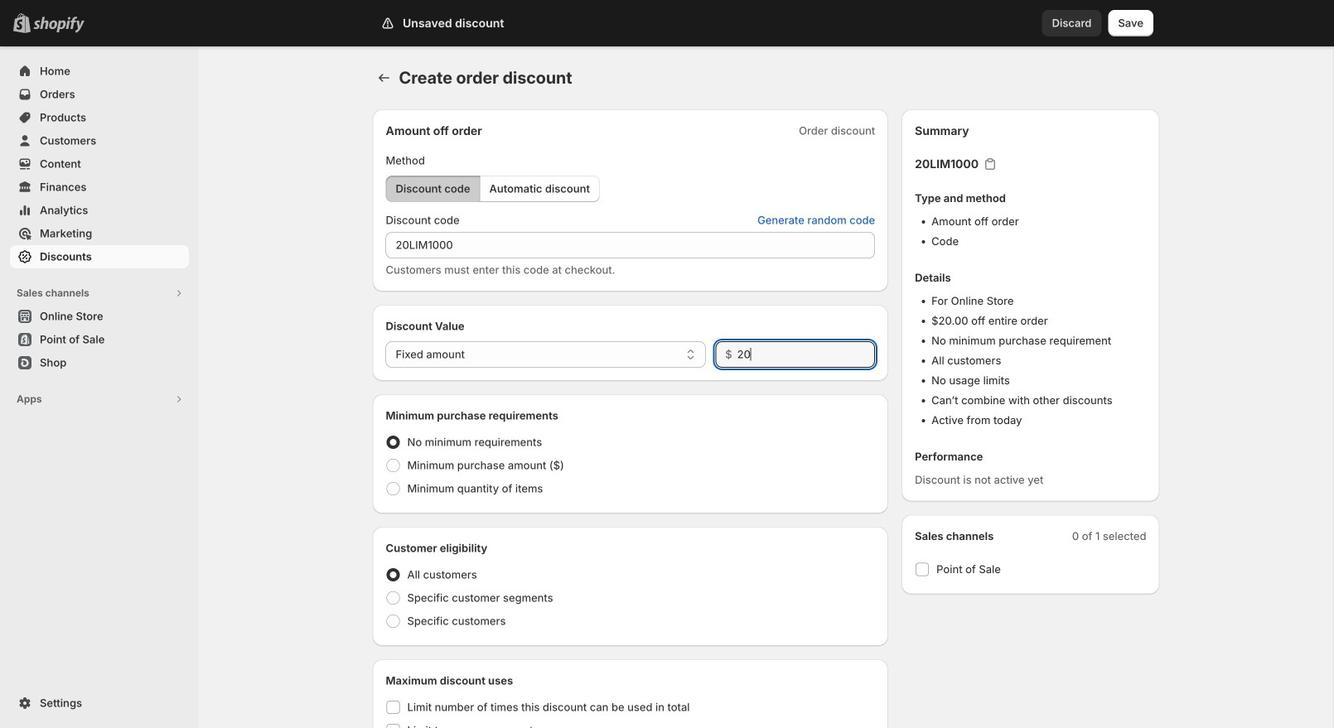 Task type: locate. For each thing, give the bounding box(es) containing it.
None text field
[[386, 232, 875, 259]]

0.00 text field
[[737, 341, 875, 368]]



Task type: describe. For each thing, give the bounding box(es) containing it.
shopify image
[[33, 16, 85, 33]]



Task type: vqa. For each thing, say whether or not it's contained in the screenshot.
Enter time text box
no



